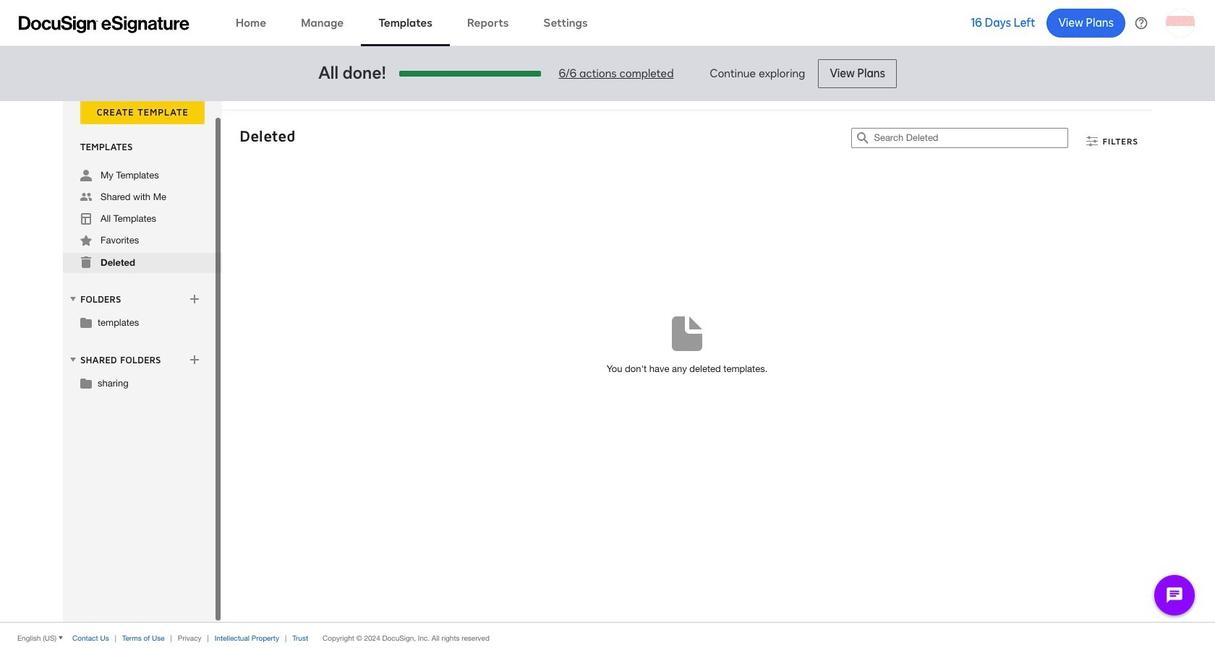 Task type: locate. For each thing, give the bounding box(es) containing it.
more info region
[[0, 623, 1215, 654]]

2 folder image from the top
[[80, 378, 92, 389]]

1 vertical spatial folder image
[[80, 378, 92, 389]]

shared image
[[80, 192, 92, 203]]

1 folder image from the top
[[80, 317, 92, 328]]

secondary navigation region
[[63, 100, 1156, 623]]

0 vertical spatial folder image
[[80, 317, 92, 328]]

folder image for view folders icon
[[80, 317, 92, 328]]

view folders image
[[67, 294, 79, 305]]

folder image
[[80, 317, 92, 328], [80, 378, 92, 389]]

templates image
[[80, 213, 92, 225]]



Task type: describe. For each thing, give the bounding box(es) containing it.
docusign esignature image
[[19, 16, 189, 33]]

star filled image
[[80, 235, 92, 247]]

user image
[[80, 170, 92, 182]]

view shared folders image
[[67, 354, 79, 366]]

trash image
[[80, 257, 92, 268]]

your uploaded profile image image
[[1166, 8, 1195, 37]]

folder image for the view shared folders 'image'
[[80, 378, 92, 389]]

Search Deleted text field
[[874, 129, 1068, 148]]



